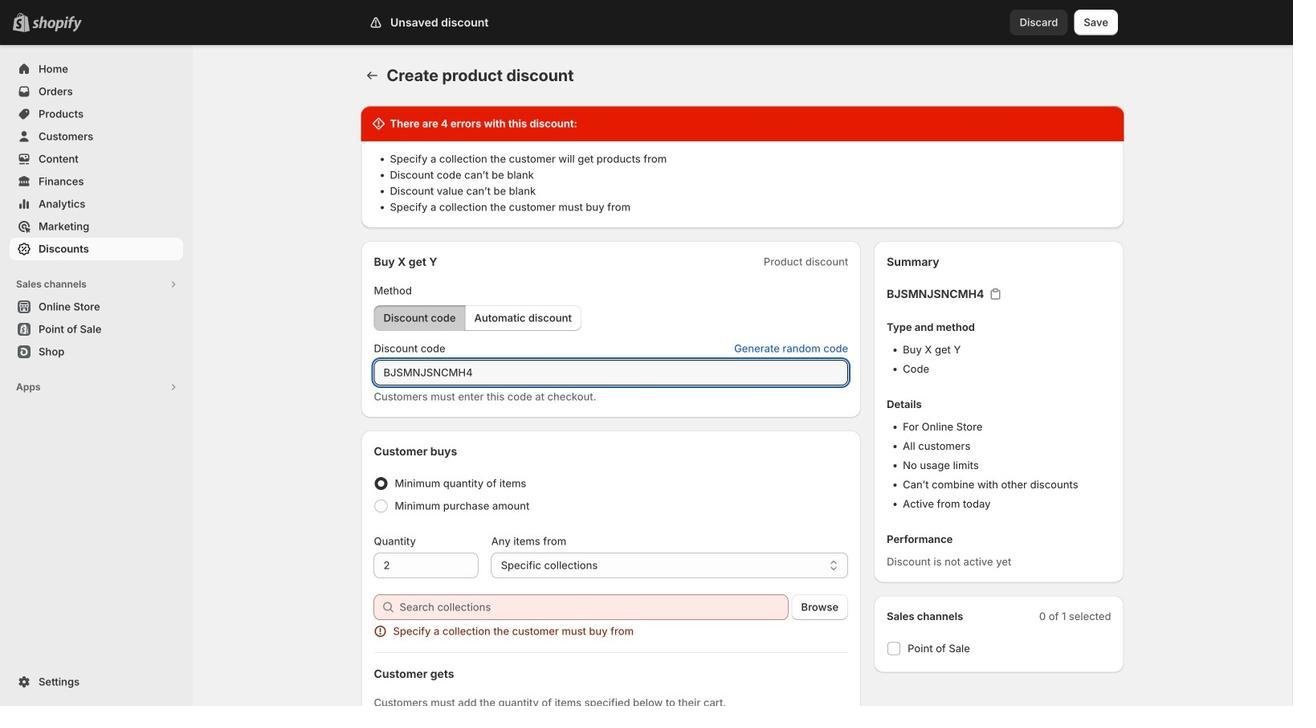 Task type: describe. For each thing, give the bounding box(es) containing it.
Search collections text field
[[400, 595, 789, 620]]



Task type: locate. For each thing, give the bounding box(es) containing it.
shopify image
[[32, 16, 82, 32]]

None text field
[[374, 360, 849, 386]]

None text field
[[374, 553, 479, 578]]



Task type: vqa. For each thing, say whether or not it's contained in the screenshot.
Online Store to the right
no



